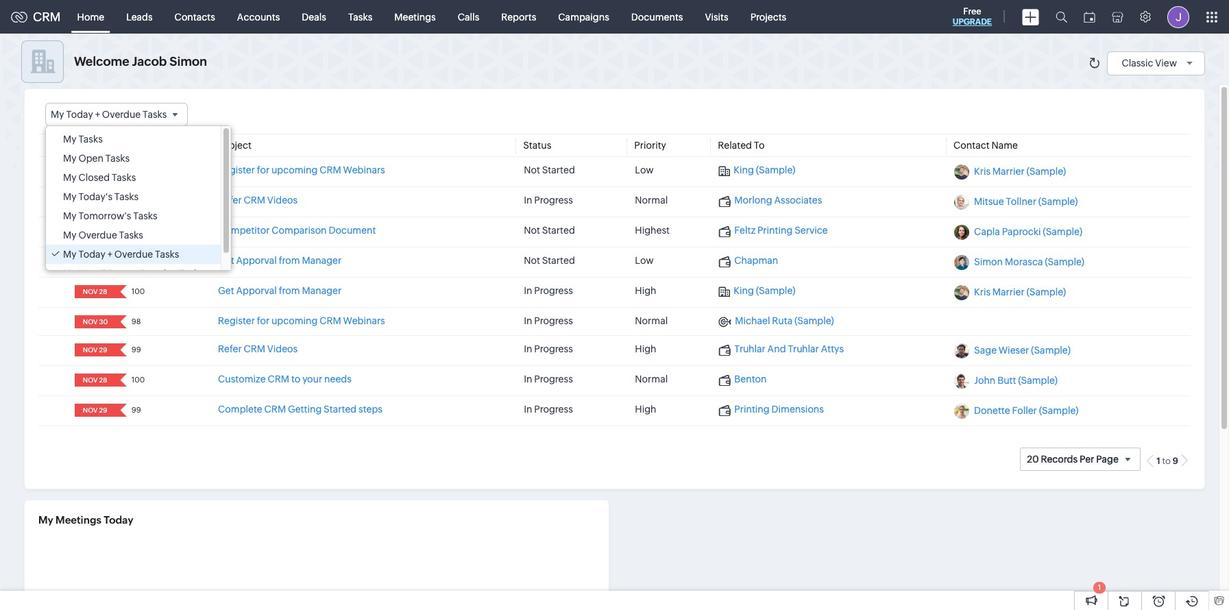 Task type: describe. For each thing, give the bounding box(es) containing it.
customize crm to your needs
[[218, 374, 352, 385]]

paprocki
[[1002, 226, 1041, 237]]

king (sample) link for low
[[719, 165, 796, 177]]

1 vertical spatial my today + overdue tasks
[[63, 249, 179, 260]]

priority
[[635, 140, 666, 151]]

john butt (sample) link
[[974, 375, 1058, 386]]

webinars for in progress
[[343, 316, 385, 327]]

sage wieser (sample) link
[[974, 345, 1071, 356]]

get apporval from manager for in
[[218, 285, 342, 296]]

reports link
[[490, 0, 547, 33]]

campaigns link
[[547, 0, 620, 33]]

started for feltz printing service
[[542, 225, 575, 236]]

accounts link
[[226, 0, 291, 33]]

highest
[[635, 225, 670, 236]]

kris marrier (sample) for low
[[974, 166, 1066, 177]]

manager for not
[[302, 255, 342, 266]]

benton link
[[719, 374, 767, 386]]

meetings link
[[384, 0, 447, 33]]

1 for 1
[[1098, 584, 1101, 592]]

subject
[[217, 140, 252, 151]]

0 vertical spatial to
[[291, 374, 301, 385]]

classic view
[[1122, 57, 1177, 68]]

crm link
[[11, 10, 61, 24]]

mitsue tollner (sample) link
[[974, 196, 1078, 207]]

overdue down tomorrow's
[[78, 230, 117, 241]]

7
[[101, 268, 106, 279]]

1 for 1 to 9
[[1157, 456, 1161, 466]]

register for upcoming crm webinars link for not started
[[218, 165, 385, 176]]

documents
[[631, 11, 683, 22]]

related
[[718, 140, 752, 151]]

1 to 9
[[1157, 456, 1179, 466]]

started for king (sample)
[[542, 165, 575, 176]]

1 truhlar from the left
[[735, 344, 766, 355]]

mitsue
[[974, 196, 1004, 207]]

102
[[132, 257, 144, 265]]

1 horizontal spatial simon
[[974, 257, 1003, 268]]

printing dimensions link
[[719, 404, 824, 416]]

competitor
[[218, 225, 270, 236]]

in progress for truhlar
[[524, 344, 573, 355]]

started for chapman
[[542, 255, 575, 266]]

kris for low
[[974, 166, 991, 177]]

overdue up my next 7 days + overdue tasks
[[114, 249, 153, 260]]

contact name link
[[954, 140, 1018, 151]]

simon morasca (sample) link
[[974, 257, 1085, 268]]

sage
[[974, 345, 997, 356]]

in progress for king
[[524, 285, 573, 296]]

feltz printing service
[[735, 225, 828, 236]]

open
[[78, 153, 104, 164]]

capla
[[974, 226, 1000, 237]]

your
[[302, 374, 322, 385]]

not for crm
[[524, 165, 540, 176]]

2 not from the top
[[524, 225, 540, 236]]

get apporval from manager link for not started
[[218, 255, 342, 266]]

register for in progress
[[218, 316, 255, 327]]

free
[[964, 6, 982, 16]]

projects link
[[740, 0, 798, 33]]

deals
[[302, 11, 326, 22]]

tree containing my tasks
[[46, 126, 231, 283]]

videos for high
[[267, 344, 298, 355]]

contact
[[954, 140, 990, 151]]

competitor comparison document link
[[218, 225, 376, 236]]

visits
[[705, 11, 729, 22]]

(sample) for mitsue tollner (sample) link
[[1039, 196, 1078, 207]]

low for chapman
[[635, 255, 654, 266]]

crm left getting
[[264, 404, 286, 415]]

not started for feltz
[[524, 225, 575, 236]]

view
[[1156, 57, 1177, 68]]

kris marrier (sample) link for high
[[974, 287, 1066, 298]]

calendar image
[[1084, 11, 1096, 22]]

101
[[132, 167, 143, 175]]

crm up document
[[320, 165, 341, 176]]

(sample) for donette foller (sample) link
[[1039, 405, 1079, 416]]

2 truhlar from the left
[[788, 344, 819, 355]]

printing dimensions
[[735, 404, 824, 415]]

leads link
[[115, 0, 164, 33]]

visits link
[[694, 0, 740, 33]]

my tomorrow's tasks
[[63, 211, 158, 222]]

my next 7 days + overdue tasks
[[63, 268, 204, 279]]

feltz printing service link
[[719, 225, 828, 237]]

needs
[[324, 374, 352, 385]]

date
[[94, 140, 115, 151]]

my meetings today
[[38, 514, 133, 526]]

get for in progress
[[218, 285, 234, 296]]

tollner
[[1006, 196, 1037, 207]]

search image
[[1056, 11, 1068, 23]]

crm up 'needs'
[[320, 316, 341, 327]]

mitsue tollner (sample)
[[974, 196, 1078, 207]]

in for manager
[[524, 285, 532, 296]]

morasca
[[1005, 257, 1043, 268]]

comparison
[[272, 225, 327, 236]]

2 horizontal spatial +
[[132, 268, 137, 279]]

my closed tasks
[[63, 172, 136, 183]]

associates
[[774, 195, 822, 206]]

(sample) for kris marrier (sample) link for low
[[1027, 166, 1066, 177]]

from for in progress
[[279, 285, 300, 296]]

103
[[132, 227, 144, 235]]

today inside tree
[[78, 249, 105, 260]]

normal for morlong
[[635, 195, 668, 206]]

profile image
[[1168, 6, 1190, 28]]

due
[[74, 140, 92, 151]]

99 for printing
[[132, 406, 141, 414]]

in progress for michael
[[524, 316, 573, 327]]

refer crm videos link for normal
[[218, 195, 298, 206]]

morlong
[[735, 195, 773, 206]]

register for upcoming crm webinars for not
[[218, 165, 385, 176]]

progress for morlong
[[534, 195, 573, 206]]

reports
[[501, 11, 536, 22]]

refer for high
[[218, 344, 242, 355]]

progress for printing
[[534, 404, 573, 415]]

(sample) for john butt (sample) link
[[1018, 375, 1058, 386]]

donette foller (sample) link
[[974, 405, 1079, 416]]

king (sample) for low
[[734, 165, 796, 176]]

foller
[[1012, 405, 1037, 416]]

truhlar and truhlar attys
[[735, 344, 844, 355]]

crm right the logo
[[33, 10, 61, 24]]

my today's tasks
[[63, 191, 139, 202]]

get apporval from manager link for in progress
[[218, 285, 342, 296]]

1 in from the top
[[524, 195, 532, 206]]

crm left your
[[268, 374, 289, 385]]

document
[[329, 225, 376, 236]]

98
[[132, 318, 141, 326]]

register for upcoming crm webinars for in
[[218, 316, 385, 327]]

classic view link
[[1122, 57, 1198, 68]]

calls link
[[447, 0, 490, 33]]

status link
[[523, 140, 551, 151]]

apporval for not
[[236, 255, 277, 266]]

welcome
[[74, 54, 129, 69]]

customize
[[218, 374, 266, 385]]

related to link
[[718, 140, 765, 151]]

jacob
[[132, 54, 167, 69]]

steps
[[359, 404, 383, 415]]

2 vertical spatial today
[[104, 514, 133, 526]]

michael
[[735, 316, 770, 327]]



Task type: vqa. For each thing, say whether or not it's contained in the screenshot.


Task type: locate. For each thing, give the bounding box(es) containing it.
1 100 from the top
[[132, 287, 145, 296]]

1 vertical spatial simon
[[974, 257, 1003, 268]]

1 vertical spatial not
[[524, 225, 540, 236]]

1 refer crm videos link from the top
[[218, 195, 298, 206]]

printing
[[758, 225, 793, 236], [735, 404, 770, 415]]

morlong associates link
[[719, 195, 822, 207]]

0 vertical spatial webinars
[[343, 165, 385, 176]]

0 horizontal spatial truhlar
[[735, 344, 766, 355]]

6 in from the top
[[524, 404, 532, 415]]

2 normal from the top
[[635, 316, 668, 327]]

1 horizontal spatial to
[[1163, 456, 1171, 466]]

2 marrier from the top
[[993, 287, 1025, 298]]

donette
[[974, 405, 1010, 416]]

0 vertical spatial printing
[[758, 225, 793, 236]]

truhlar right and
[[788, 344, 819, 355]]

1 for from the top
[[257, 165, 270, 176]]

benton
[[735, 374, 767, 385]]

simon down capla
[[974, 257, 1003, 268]]

6 in progress from the top
[[524, 404, 573, 415]]

3 high from the top
[[635, 404, 657, 415]]

webinars for not started
[[343, 165, 385, 176]]

create menu element
[[1014, 0, 1048, 33]]

2 refer crm videos link from the top
[[218, 344, 298, 355]]

videos
[[267, 195, 298, 206], [267, 344, 298, 355]]

videos up customize crm to your needs
[[267, 344, 298, 355]]

not
[[524, 165, 540, 176], [524, 225, 540, 236], [524, 255, 540, 266]]

due date
[[74, 140, 115, 151]]

2 vertical spatial high
[[635, 404, 657, 415]]

to left 9
[[1163, 456, 1171, 466]]

100 for customize crm to your needs
[[132, 376, 145, 384]]

my overdue tasks
[[63, 230, 143, 241]]

1 register for upcoming crm webinars from the top
[[218, 165, 385, 176]]

0 horizontal spatial meetings
[[56, 514, 101, 526]]

2 king (sample) link from the top
[[719, 285, 796, 297]]

(sample) right ruta
[[795, 316, 834, 327]]

low down highest
[[635, 255, 654, 266]]

refer crm videos up competitor
[[218, 195, 298, 206]]

progress for truhlar
[[534, 344, 573, 355]]

0 vertical spatial my today + overdue tasks
[[51, 109, 167, 120]]

(sample) right butt
[[1018, 375, 1058, 386]]

(sample) down simon morasca (sample)
[[1027, 287, 1066, 298]]

webinars up document
[[343, 165, 385, 176]]

search element
[[1048, 0, 1076, 34]]

john butt (sample)
[[974, 375, 1058, 386]]

0 vertical spatial 100
[[132, 287, 145, 296]]

1 register from the top
[[218, 165, 255, 176]]

1 vertical spatial 1
[[1098, 584, 1101, 592]]

1 refer crm videos from the top
[[218, 195, 298, 206]]

0 vertical spatial register for upcoming crm webinars
[[218, 165, 385, 176]]

my open tasks
[[63, 153, 130, 164]]

donette foller (sample)
[[974, 405, 1079, 416]]

to left your
[[291, 374, 301, 385]]

my today + overdue tasks up days
[[63, 249, 179, 260]]

tomorrow's
[[78, 211, 131, 222]]

None field
[[79, 165, 111, 178], [79, 195, 111, 208], [79, 225, 111, 238], [79, 255, 111, 268], [79, 285, 111, 298], [79, 316, 111, 329], [79, 344, 111, 357], [79, 374, 111, 387], [79, 404, 111, 417], [79, 165, 111, 178], [79, 195, 111, 208], [79, 225, 111, 238], [79, 255, 111, 268], [79, 285, 111, 298], [79, 316, 111, 329], [79, 344, 111, 357], [79, 374, 111, 387], [79, 404, 111, 417]]

2 king from the top
[[734, 285, 754, 296]]

subject link
[[217, 140, 252, 151]]

upcoming up customize crm to your needs
[[271, 316, 318, 327]]

1 vertical spatial upcoming
[[271, 316, 318, 327]]

99 for morlong
[[132, 197, 141, 205]]

dimensions
[[772, 404, 824, 415]]

1 low from the top
[[635, 165, 654, 176]]

0 vertical spatial for
[[257, 165, 270, 176]]

1 vertical spatial manager
[[302, 285, 342, 296]]

3 in progress from the top
[[524, 316, 573, 327]]

1 vertical spatial normal
[[635, 316, 668, 327]]

0 vertical spatial register for upcoming crm webinars link
[[218, 165, 385, 176]]

1 videos from the top
[[267, 195, 298, 206]]

high for king
[[635, 285, 657, 296]]

marrier down 'name'
[[993, 166, 1025, 177]]

0 horizontal spatial to
[[291, 374, 301, 385]]

0 vertical spatial get
[[218, 255, 234, 266]]

contacts
[[175, 11, 215, 22]]

my tasks
[[63, 134, 103, 145]]

king down related to
[[734, 165, 754, 176]]

kris marrier (sample) link for low
[[974, 166, 1066, 177]]

3 normal from the top
[[635, 374, 668, 385]]

1 kris marrier (sample) link from the top
[[974, 166, 1066, 177]]

0 vertical spatial refer
[[218, 195, 242, 206]]

refer crm videos for normal
[[218, 195, 298, 206]]

not started for king
[[524, 165, 575, 176]]

manager for in
[[302, 285, 342, 296]]

status
[[523, 140, 551, 151]]

(sample) for high kris marrier (sample) link
[[1027, 287, 1066, 298]]

kris marrier (sample) for high
[[974, 287, 1066, 298]]

0 vertical spatial from
[[279, 255, 300, 266]]

register for upcoming crm webinars link up the 'comparison'
[[218, 165, 385, 176]]

1 king from the top
[[734, 165, 754, 176]]

0 vertical spatial +
[[95, 109, 100, 120]]

simon
[[170, 54, 207, 69], [974, 257, 1003, 268]]

marrier for low
[[993, 166, 1025, 177]]

1 vertical spatial refer crm videos link
[[218, 344, 298, 355]]

0 vertical spatial meetings
[[394, 11, 436, 22]]

simon morasca (sample)
[[974, 257, 1085, 268]]

related to
[[718, 140, 765, 151]]

king (sample) link for high
[[719, 285, 796, 297]]

normal for michael
[[635, 316, 668, 327]]

name
[[992, 140, 1018, 151]]

(sample) up mitsue tollner (sample) link
[[1027, 166, 1066, 177]]

0 vertical spatial simon
[[170, 54, 207, 69]]

my inside field
[[51, 109, 64, 120]]

2 progress from the top
[[534, 285, 573, 296]]

capla paprocki (sample) link
[[974, 226, 1083, 237]]

5 in progress from the top
[[524, 374, 573, 385]]

0 vertical spatial kris marrier (sample) link
[[974, 166, 1066, 177]]

progress
[[534, 195, 573, 206], [534, 285, 573, 296], [534, 316, 573, 327], [534, 344, 573, 355], [534, 374, 573, 385], [534, 404, 573, 415]]

1 vertical spatial register
[[218, 316, 255, 327]]

0 vertical spatial high
[[635, 285, 657, 296]]

1 vertical spatial king (sample)
[[734, 285, 796, 296]]

register up "customize"
[[218, 316, 255, 327]]

9
[[1173, 456, 1179, 466]]

low
[[635, 165, 654, 176], [635, 255, 654, 266]]

1 king (sample) link from the top
[[719, 165, 796, 177]]

king (sample) down to
[[734, 165, 796, 176]]

2 99 from the top
[[132, 346, 141, 354]]

0 vertical spatial kris
[[974, 166, 991, 177]]

My Today + Overdue Tasks field
[[45, 103, 188, 126]]

0 vertical spatial 99
[[132, 197, 141, 205]]

2 apporval from the top
[[236, 285, 277, 296]]

1 vertical spatial today
[[78, 249, 105, 260]]

normal
[[635, 195, 668, 206], [635, 316, 668, 327], [635, 374, 668, 385]]

kris marrier (sample) link down morasca
[[974, 287, 1066, 298]]

apporval
[[236, 255, 277, 266], [236, 285, 277, 296]]

1 vertical spatial printing
[[735, 404, 770, 415]]

for for in
[[257, 316, 270, 327]]

1 vertical spatial webinars
[[343, 316, 385, 327]]

register for upcoming crm webinars link for in progress
[[218, 316, 385, 327]]

in for crm
[[524, 316, 532, 327]]

1 vertical spatial high
[[635, 344, 657, 355]]

kris for high
[[974, 287, 991, 298]]

1 vertical spatial to
[[1163, 456, 1171, 466]]

0 vertical spatial king
[[734, 165, 754, 176]]

1 kris marrier (sample) from the top
[[974, 166, 1066, 177]]

1 vertical spatial king
[[734, 285, 754, 296]]

documents link
[[620, 0, 694, 33]]

contact name
[[954, 140, 1018, 151]]

1 vertical spatial kris marrier (sample)
[[974, 287, 1066, 298]]

get apporval from manager
[[218, 255, 342, 266], [218, 285, 342, 296]]

0 vertical spatial kris marrier (sample)
[[974, 166, 1066, 177]]

kris down contact name link
[[974, 166, 991, 177]]

upcoming for not
[[271, 165, 318, 176]]

4 progress from the top
[[534, 344, 573, 355]]

0 horizontal spatial simon
[[170, 54, 207, 69]]

(sample) for 'simon morasca (sample)' link
[[1045, 257, 1085, 268]]

1 progress from the top
[[534, 195, 573, 206]]

2 get apporval from manager link from the top
[[218, 285, 342, 296]]

0 vertical spatial today
[[66, 109, 93, 120]]

2 from from the top
[[279, 285, 300, 296]]

3 not from the top
[[524, 255, 540, 266]]

(sample) down to
[[756, 165, 796, 176]]

2 videos from the top
[[267, 344, 298, 355]]

+ down 102
[[132, 268, 137, 279]]

2 in from the top
[[524, 285, 532, 296]]

1 get from the top
[[218, 255, 234, 266]]

4 in progress from the top
[[524, 344, 573, 355]]

1 vertical spatial 100
[[132, 376, 145, 384]]

2 register for upcoming crm webinars link from the top
[[218, 316, 385, 327]]

1 vertical spatial refer crm videos
[[218, 344, 298, 355]]

0 vertical spatial 1
[[1157, 456, 1161, 466]]

king (sample) for high
[[734, 285, 796, 296]]

service
[[795, 225, 828, 236]]

from for not started
[[279, 255, 300, 266]]

100 for get apporval from manager
[[132, 287, 145, 296]]

in progress for morlong
[[524, 195, 573, 206]]

2 register from the top
[[218, 316, 255, 327]]

1 get apporval from manager from the top
[[218, 255, 342, 266]]

in for started
[[524, 404, 532, 415]]

high for truhlar
[[635, 344, 657, 355]]

crm up "customize"
[[244, 344, 265, 355]]

kris marrier (sample) link up tollner
[[974, 166, 1066, 177]]

kris marrier (sample) down morasca
[[974, 287, 1066, 298]]

meetings
[[394, 11, 436, 22], [56, 514, 101, 526]]

low for king (sample)
[[635, 165, 654, 176]]

2 vertical spatial not started
[[524, 255, 575, 266]]

99
[[132, 197, 141, 205], [132, 346, 141, 354], [132, 406, 141, 414]]

getting
[[288, 404, 322, 415]]

0 vertical spatial manager
[[302, 255, 342, 266]]

1 horizontal spatial 1
[[1157, 456, 1161, 466]]

0 vertical spatial refer crm videos link
[[218, 195, 298, 206]]

(sample) right the wieser
[[1031, 345, 1071, 356]]

progress for michael
[[534, 316, 573, 327]]

high
[[635, 285, 657, 296], [635, 344, 657, 355], [635, 404, 657, 415]]

for up "customize"
[[257, 316, 270, 327]]

get for not started
[[218, 255, 234, 266]]

contacts link
[[164, 0, 226, 33]]

2 in progress from the top
[[524, 285, 573, 296]]

5 progress from the top
[[534, 374, 573, 385]]

0 vertical spatial low
[[635, 165, 654, 176]]

2 upcoming from the top
[[271, 316, 318, 327]]

2 king (sample) from the top
[[734, 285, 796, 296]]

1 horizontal spatial meetings
[[394, 11, 436, 22]]

upcoming up competitor comparison document link at left
[[271, 165, 318, 176]]

1 apporval from the top
[[236, 255, 277, 266]]

1 vertical spatial get apporval from manager link
[[218, 285, 342, 296]]

2 vertical spatial not
[[524, 255, 540, 266]]

register for not started
[[218, 165, 255, 176]]

register for upcoming crm webinars up the 'comparison'
[[218, 165, 385, 176]]

1 vertical spatial apporval
[[236, 285, 277, 296]]

(sample) up michael ruta (sample) link
[[756, 285, 796, 296]]

complete crm getting started steps
[[218, 404, 383, 415]]

0 vertical spatial normal
[[635, 195, 668, 206]]

+ inside field
[[95, 109, 100, 120]]

in
[[524, 195, 532, 206], [524, 285, 532, 296], [524, 316, 532, 327], [524, 344, 532, 355], [524, 374, 532, 385], [524, 404, 532, 415]]

simon right jacob
[[170, 54, 207, 69]]

0 vertical spatial upcoming
[[271, 165, 318, 176]]

0 horizontal spatial +
[[95, 109, 100, 120]]

king (sample) link up "michael" on the right
[[719, 285, 796, 297]]

1 horizontal spatial truhlar
[[788, 344, 819, 355]]

upcoming for in
[[271, 316, 318, 327]]

2 get apporval from manager from the top
[[218, 285, 342, 296]]

progress for king
[[534, 285, 573, 296]]

refer up "customize"
[[218, 344, 242, 355]]

1 high from the top
[[635, 285, 657, 296]]

3 not started from the top
[[524, 255, 575, 266]]

99 for truhlar
[[132, 346, 141, 354]]

closed
[[78, 172, 110, 183]]

high for printing
[[635, 404, 657, 415]]

1 vertical spatial not started
[[524, 225, 575, 236]]

1 99 from the top
[[132, 197, 141, 205]]

1 vertical spatial meetings
[[56, 514, 101, 526]]

deals link
[[291, 0, 337, 33]]

2 not started from the top
[[524, 225, 575, 236]]

2 vertical spatial normal
[[635, 374, 668, 385]]

2 vertical spatial +
[[132, 268, 137, 279]]

4 in from the top
[[524, 344, 532, 355]]

home
[[77, 11, 104, 22]]

register for upcoming crm webinars up your
[[218, 316, 385, 327]]

1 vertical spatial from
[[279, 285, 300, 296]]

100 down my next 7 days + overdue tasks
[[132, 287, 145, 296]]

1 get apporval from manager link from the top
[[218, 255, 342, 266]]

printing down benton
[[735, 404, 770, 415]]

1 webinars from the top
[[343, 165, 385, 176]]

register for upcoming crm webinars
[[218, 165, 385, 176], [218, 316, 385, 327]]

my today + overdue tasks up date
[[51, 109, 167, 120]]

king down chapman link
[[734, 285, 754, 296]]

0 vertical spatial not
[[524, 165, 540, 176]]

king for low
[[734, 165, 754, 176]]

customize crm to your needs link
[[218, 374, 352, 385]]

register down subject link
[[218, 165, 255, 176]]

1 vertical spatial register for upcoming crm webinars link
[[218, 316, 385, 327]]

king (sample) link
[[719, 165, 796, 177], [719, 285, 796, 297]]

michael ruta (sample)
[[735, 316, 834, 327]]

competitor comparison document
[[218, 225, 376, 236]]

1 vertical spatial kris
[[974, 287, 991, 298]]

1 register for upcoming crm webinars link from the top
[[218, 165, 385, 176]]

profile element
[[1160, 0, 1198, 33]]

kris marrier (sample) up tollner
[[974, 166, 1066, 177]]

(sample) for capla paprocki (sample) link
[[1043, 226, 1083, 237]]

refer for normal
[[218, 195, 242, 206]]

kris down 'simon morasca (sample)' link
[[974, 287, 991, 298]]

sage wieser (sample)
[[974, 345, 1071, 356]]

2 manager from the top
[[302, 285, 342, 296]]

register for upcoming crm webinars link up your
[[218, 316, 385, 327]]

2 get from the top
[[218, 285, 234, 296]]

refer crm videos link up "customize"
[[218, 344, 298, 355]]

videos up competitor comparison document link at left
[[267, 195, 298, 206]]

1 vertical spatial for
[[257, 316, 270, 327]]

2 kris marrier (sample) from the top
[[974, 287, 1066, 298]]

refer crm videos link up competitor
[[218, 195, 298, 206]]

marrier for high
[[993, 287, 1025, 298]]

king (sample) link down to
[[719, 165, 796, 177]]

0 vertical spatial get apporval from manager link
[[218, 255, 342, 266]]

3 99 from the top
[[132, 406, 141, 414]]

create menu image
[[1022, 9, 1040, 25]]

(sample) right foller
[[1039, 405, 1079, 416]]

1 vertical spatial refer
[[218, 344, 242, 355]]

1 vertical spatial low
[[635, 255, 654, 266]]

2 high from the top
[[635, 344, 657, 355]]

get apporval from manager link
[[218, 255, 342, 266], [218, 285, 342, 296]]

0 vertical spatial refer crm videos
[[218, 195, 298, 206]]

videos for normal
[[267, 195, 298, 206]]

logo image
[[11, 11, 27, 22]]

+ down my overdue tasks
[[107, 249, 112, 260]]

(sample) right morasca
[[1045, 257, 1085, 268]]

0 horizontal spatial 1
[[1098, 584, 1101, 592]]

0 vertical spatial apporval
[[236, 255, 277, 266]]

1 vertical spatial get
[[218, 285, 234, 296]]

printing down morlong associates link
[[758, 225, 793, 236]]

in progress for printing
[[524, 404, 573, 415]]

overdue down 102
[[139, 268, 177, 279]]

3 progress from the top
[[534, 316, 573, 327]]

king (sample)
[[734, 165, 796, 176], [734, 285, 796, 296]]

for for not
[[257, 165, 270, 176]]

projects
[[751, 11, 787, 22]]

0 vertical spatial king (sample) link
[[719, 165, 796, 177]]

1 vertical spatial kris marrier (sample) link
[[974, 287, 1066, 298]]

1 vertical spatial +
[[107, 249, 112, 260]]

my today + overdue tasks inside field
[[51, 109, 167, 120]]

today inside my today + overdue tasks field
[[66, 109, 93, 120]]

1 king (sample) from the top
[[734, 165, 796, 176]]

butt
[[998, 375, 1016, 386]]

home link
[[66, 0, 115, 33]]

0 vertical spatial videos
[[267, 195, 298, 206]]

1 vertical spatial videos
[[267, 344, 298, 355]]

low down priority link
[[635, 165, 654, 176]]

0 vertical spatial marrier
[[993, 166, 1025, 177]]

refer crm videos up "customize"
[[218, 344, 298, 355]]

1 horizontal spatial +
[[107, 249, 112, 260]]

get apporval from manager for not
[[218, 255, 342, 266]]

next
[[78, 268, 99, 279]]

and
[[768, 344, 786, 355]]

1 manager from the top
[[302, 255, 342, 266]]

1 upcoming from the top
[[271, 165, 318, 176]]

1 vertical spatial get apporval from manager
[[218, 285, 342, 296]]

crm up competitor
[[244, 195, 265, 206]]

wieser
[[999, 345, 1029, 356]]

marrier
[[993, 166, 1025, 177], [993, 287, 1025, 298]]

2 kris from the top
[[974, 287, 991, 298]]

overdue
[[102, 109, 141, 120], [78, 230, 117, 241], [114, 249, 153, 260], [139, 268, 177, 279]]

refer crm videos link
[[218, 195, 298, 206], [218, 344, 298, 355]]

2 low from the top
[[635, 255, 654, 266]]

1 vertical spatial 99
[[132, 346, 141, 354]]

refer up competitor
[[218, 195, 242, 206]]

not for manager
[[524, 255, 540, 266]]

tree
[[46, 126, 231, 283]]

marrier down morasca
[[993, 287, 1025, 298]]

refer crm videos link for high
[[218, 344, 298, 355]]

1 marrier from the top
[[993, 166, 1025, 177]]

1 not started from the top
[[524, 165, 575, 176]]

tasks inside field
[[143, 109, 167, 120]]

overdue inside field
[[102, 109, 141, 120]]

king for high
[[734, 285, 754, 296]]

apporval for in
[[236, 285, 277, 296]]

king (sample) down 'chapman'
[[734, 285, 796, 296]]

leads
[[126, 11, 153, 22]]

1 not from the top
[[524, 165, 540, 176]]

(sample) for sage wieser (sample) link
[[1031, 345, 1071, 356]]

3 in from the top
[[524, 316, 532, 327]]

1 from from the top
[[279, 255, 300, 266]]

100 down the 98
[[132, 376, 145, 384]]

refer crm videos
[[218, 195, 298, 206], [218, 344, 298, 355]]

(sample) right paprocki on the top right of page
[[1043, 226, 1083, 237]]

webinars up 'needs'
[[343, 316, 385, 327]]

1 refer from the top
[[218, 195, 242, 206]]

6 progress from the top
[[534, 404, 573, 415]]

0 vertical spatial king (sample)
[[734, 165, 796, 176]]

refer crm videos for high
[[218, 344, 298, 355]]

for up competitor
[[257, 165, 270, 176]]

priority link
[[635, 140, 666, 151]]

2 100 from the top
[[132, 376, 145, 384]]

2 webinars from the top
[[343, 316, 385, 327]]

2 refer from the top
[[218, 344, 242, 355]]

(sample) right tollner
[[1039, 196, 1078, 207]]

1 in progress from the top
[[524, 195, 573, 206]]

1 vertical spatial king (sample) link
[[719, 285, 796, 297]]

2 refer crm videos from the top
[[218, 344, 298, 355]]

1 vertical spatial register for upcoming crm webinars
[[218, 316, 385, 327]]

welcome jacob simon
[[74, 54, 207, 69]]

1 normal from the top
[[635, 195, 668, 206]]

2 for from the top
[[257, 316, 270, 327]]

1 kris from the top
[[974, 166, 991, 177]]

overdue up date
[[102, 109, 141, 120]]

2 register for upcoming crm webinars from the top
[[218, 316, 385, 327]]

truhlar left and
[[735, 344, 766, 355]]

chapman
[[735, 255, 778, 266]]

2 vertical spatial 99
[[132, 406, 141, 414]]

in for your
[[524, 374, 532, 385]]

2 kris marrier (sample) link from the top
[[974, 287, 1066, 298]]

to
[[754, 140, 765, 151]]

kris marrier (sample) link
[[974, 166, 1066, 177], [974, 287, 1066, 298]]

john
[[974, 375, 996, 386]]

0 vertical spatial get apporval from manager
[[218, 255, 342, 266]]

1 vertical spatial marrier
[[993, 287, 1025, 298]]

days
[[108, 268, 130, 279]]

5 in from the top
[[524, 374, 532, 385]]

+ up my tasks
[[95, 109, 100, 120]]

chapman link
[[719, 255, 778, 267]]

michael ruta (sample) link
[[719, 316, 834, 327]]

king
[[734, 165, 754, 176], [734, 285, 754, 296]]

complete
[[218, 404, 262, 415]]

1
[[1157, 456, 1161, 466], [1098, 584, 1101, 592]]

0 vertical spatial register
[[218, 165, 255, 176]]

0 vertical spatial not started
[[524, 165, 575, 176]]



